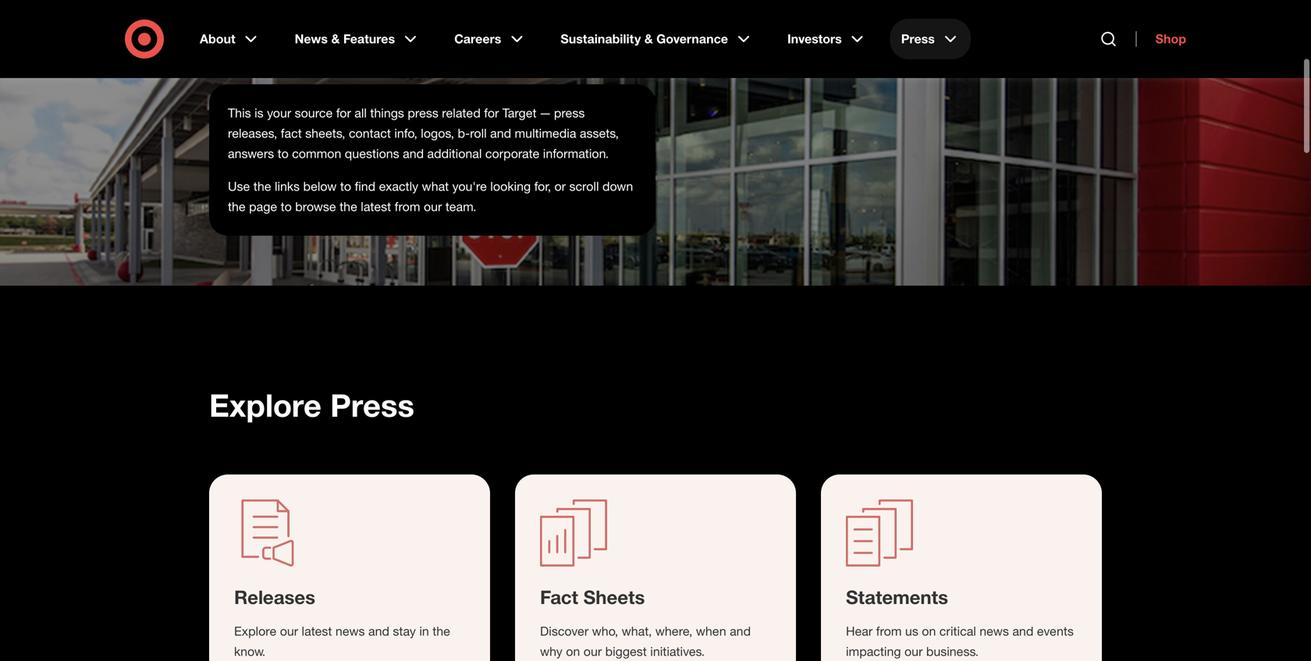 Task type: describe. For each thing, give the bounding box(es) containing it.
and inside hear from us on critical news and events impacting our business.
[[1013, 624, 1034, 639]]

shop
[[1156, 31, 1187, 46]]

1 vertical spatial press
[[330, 386, 415, 424]]

fact
[[540, 586, 579, 609]]

biggest
[[606, 644, 647, 659]]

and down info,
[[403, 146, 424, 161]]

2 vertical spatial to
[[281, 199, 292, 214]]

investors link
[[777, 19, 878, 59]]

below
[[303, 179, 337, 194]]

features
[[343, 31, 395, 46]]

links
[[275, 179, 300, 194]]

shop link
[[1136, 31, 1187, 47]]

latest inside explore our latest news and stay in the know.
[[302, 624, 332, 639]]

where,
[[656, 624, 693, 639]]

our inside explore our latest news and stay in the know.
[[280, 624, 298, 639]]

when
[[696, 624, 727, 639]]

why
[[540, 644, 563, 659]]

your
[[267, 105, 291, 121]]

browse
[[295, 199, 336, 214]]

press link
[[891, 19, 971, 59]]

business.
[[927, 644, 979, 659]]

1 vertical spatial to
[[340, 179, 351, 194]]

and inside discover who, what, where, when and why on our biggest initiatives.
[[730, 624, 751, 639]]

and inside explore our latest news and stay in the know.
[[368, 624, 390, 639]]

statements
[[846, 586, 949, 609]]

the inside explore our latest news and stay in the know.
[[433, 624, 450, 639]]

things
[[370, 105, 404, 121]]

who,
[[592, 624, 619, 639]]

info,
[[395, 126, 418, 141]]

fact sheets
[[540, 586, 645, 609]]

is
[[255, 105, 264, 121]]

our inside use the links below to find exactly what you're looking for, or scroll down the page to browse the latest from our team.
[[424, 199, 442, 214]]

sheets,
[[305, 126, 345, 141]]

use
[[228, 179, 250, 194]]

news
[[295, 31, 328, 46]]

fact
[[281, 126, 302, 141]]

in
[[420, 624, 429, 639]]

information.
[[543, 146, 609, 161]]

to inside this is your source for all things press related for target — press releases, fact sheets, contact info, logos, b-roll and multimedia assets, answers to common questions and additional corporate information.
[[278, 146, 289, 161]]

the down use
[[228, 199, 246, 214]]

explore press
[[209, 386, 415, 424]]

roll
[[470, 126, 487, 141]]

releases,
[[228, 126, 277, 141]]

from inside hear from us on critical news and events impacting our business.
[[876, 624, 902, 639]]

from inside use the links below to find exactly what you're looking for, or scroll down the page to browse the latest from our team.
[[395, 199, 420, 214]]

what,
[[622, 624, 652, 639]]

contact
[[349, 126, 391, 141]]

discover who, what, where, when and why on our biggest initiatives.
[[540, 624, 751, 659]]

hear from us on critical news and events impacting our business.
[[846, 624, 1074, 659]]

the up page
[[254, 179, 271, 194]]

explore for explore press
[[209, 386, 322, 424]]

stay
[[393, 624, 416, 639]]

target
[[503, 105, 537, 121]]

for,
[[534, 179, 551, 194]]

sustainability & governance
[[561, 31, 728, 46]]

or
[[555, 179, 566, 194]]

explore our latest news and stay in the know.
[[234, 624, 450, 659]]

questions
[[345, 146, 399, 161]]

common
[[292, 146, 341, 161]]

0 vertical spatial press
[[902, 31, 935, 46]]



Task type: vqa. For each thing, say whether or not it's contained in the screenshot.
THE A MAN SITTING AT A DESK image on the bottom right of page
no



Task type: locate. For each thing, give the bounding box(es) containing it.
our down the us
[[905, 644, 923, 659]]

sustainability & governance link
[[550, 19, 764, 59]]

about link
[[189, 19, 271, 59]]

to
[[278, 146, 289, 161], [340, 179, 351, 194], [281, 199, 292, 214]]

find
[[355, 179, 376, 194]]

news & features link
[[284, 19, 431, 59]]

hear
[[846, 624, 873, 639]]

news left stay
[[336, 624, 365, 639]]

0 horizontal spatial on
[[566, 644, 580, 659]]

corporate
[[486, 146, 540, 161]]

press
[[408, 105, 439, 121], [554, 105, 585, 121]]

on inside discover who, what, where, when and why on our biggest initiatives.
[[566, 644, 580, 659]]

and right roll
[[490, 126, 511, 141]]

latest inside use the links below to find exactly what you're looking for, or scroll down the page to browse the latest from our team.
[[361, 199, 391, 214]]

0 vertical spatial explore
[[209, 386, 322, 424]]

this is your source for all things press related for target — press releases, fact sheets, contact info, logos, b-roll and multimedia assets, answers to common questions and additional corporate information.
[[228, 105, 619, 161]]

& for features
[[331, 31, 340, 46]]

to down links
[[281, 199, 292, 214]]

1 vertical spatial on
[[566, 644, 580, 659]]

news inside hear from us on critical news and events impacting our business.
[[980, 624, 1009, 639]]

1 horizontal spatial for
[[484, 105, 499, 121]]

our down releases in the bottom of the page
[[280, 624, 298, 639]]

our down who, on the left bottom of page
[[584, 644, 602, 659]]

answers
[[228, 146, 274, 161]]

latest down the find
[[361, 199, 391, 214]]

down
[[603, 179, 633, 194]]

governance
[[657, 31, 728, 46]]

news right critical
[[980, 624, 1009, 639]]

events
[[1037, 624, 1074, 639]]

0 vertical spatial latest
[[361, 199, 391, 214]]

from down exactly
[[395, 199, 420, 214]]

use the links below to find exactly what you're looking for, or scroll down the page to browse the latest from our team.
[[228, 179, 633, 214]]

our
[[424, 199, 442, 214], [280, 624, 298, 639], [584, 644, 602, 659], [905, 644, 923, 659]]

discover
[[540, 624, 589, 639]]

explore for explore our latest news and stay in the know.
[[234, 624, 277, 639]]

multimedia
[[515, 126, 577, 141]]

from
[[395, 199, 420, 214], [876, 624, 902, 639]]

the right in
[[433, 624, 450, 639]]

0 horizontal spatial latest
[[302, 624, 332, 639]]

on inside hear from us on critical news and events impacting our business.
[[922, 624, 936, 639]]

&
[[331, 31, 340, 46], [645, 31, 653, 46]]

logos,
[[421, 126, 454, 141]]

0 vertical spatial to
[[278, 146, 289, 161]]

from left the us
[[876, 624, 902, 639]]

releases
[[234, 586, 315, 609]]

b-
[[458, 126, 470, 141]]

1 horizontal spatial from
[[876, 624, 902, 639]]

critical
[[940, 624, 977, 639]]

careers link
[[444, 19, 537, 59]]

news inside explore our latest news and stay in the know.
[[336, 624, 365, 639]]

& right news
[[331, 31, 340, 46]]

latest down releases in the bottom of the page
[[302, 624, 332, 639]]

1 press from the left
[[408, 105, 439, 121]]

2 for from the left
[[484, 105, 499, 121]]

all
[[355, 105, 367, 121]]

0 horizontal spatial press
[[408, 105, 439, 121]]

team.
[[446, 199, 477, 214]]

for up roll
[[484, 105, 499, 121]]

looking
[[491, 179, 531, 194]]

1 horizontal spatial news
[[980, 624, 1009, 639]]

2 press from the left
[[554, 105, 585, 121]]

for left all
[[336, 105, 351, 121]]

on right the us
[[922, 624, 936, 639]]

explore inside explore our latest news and stay in the know.
[[234, 624, 277, 639]]

careers
[[454, 31, 501, 46]]

our inside hear from us on critical news and events impacting our business.
[[905, 644, 923, 659]]

1 & from the left
[[331, 31, 340, 46]]

for
[[336, 105, 351, 121], [484, 105, 499, 121]]

1 for from the left
[[336, 105, 351, 121]]

news & features
[[295, 31, 395, 46]]

explore
[[209, 386, 322, 424], [234, 624, 277, 639]]

0 horizontal spatial from
[[395, 199, 420, 214]]

press up logos,
[[408, 105, 439, 121]]

news
[[336, 624, 365, 639], [980, 624, 1009, 639]]

press right —
[[554, 105, 585, 121]]

and right when
[[730, 624, 751, 639]]

assets,
[[580, 126, 619, 141]]

1 horizontal spatial latest
[[361, 199, 391, 214]]

1 horizontal spatial &
[[645, 31, 653, 46]]

page
[[249, 199, 277, 214]]

us
[[906, 624, 919, 639]]

1 vertical spatial explore
[[234, 624, 277, 639]]

the
[[254, 179, 271, 194], [228, 199, 246, 214], [340, 199, 357, 214], [433, 624, 450, 639]]

1 news from the left
[[336, 624, 365, 639]]

you're
[[453, 179, 487, 194]]

and
[[490, 126, 511, 141], [403, 146, 424, 161], [368, 624, 390, 639], [730, 624, 751, 639], [1013, 624, 1034, 639]]

0 horizontal spatial news
[[336, 624, 365, 639]]

2 news from the left
[[980, 624, 1009, 639]]

1 vertical spatial from
[[876, 624, 902, 639]]

press
[[902, 31, 935, 46], [330, 386, 415, 424]]

0 vertical spatial on
[[922, 624, 936, 639]]

2 & from the left
[[645, 31, 653, 46]]

source
[[295, 105, 333, 121]]

our down what
[[424, 199, 442, 214]]

on right why
[[566, 644, 580, 659]]

0 horizontal spatial for
[[336, 105, 351, 121]]

the down the find
[[340, 199, 357, 214]]

and left 'events' at the right of page
[[1013, 624, 1034, 639]]

know.
[[234, 644, 266, 659]]

impacting
[[846, 644, 901, 659]]

& for governance
[[645, 31, 653, 46]]

0 horizontal spatial press
[[330, 386, 415, 424]]

our inside discover who, what, where, when and why on our biggest initiatives.
[[584, 644, 602, 659]]

to left the find
[[340, 179, 351, 194]]

0 horizontal spatial &
[[331, 31, 340, 46]]

1 horizontal spatial press
[[554, 105, 585, 121]]

and left stay
[[368, 624, 390, 639]]

initiatives.
[[651, 644, 705, 659]]

what
[[422, 179, 449, 194]]

this
[[228, 105, 251, 121]]

sustainability
[[561, 31, 641, 46]]

latest
[[361, 199, 391, 214], [302, 624, 332, 639]]

exactly
[[379, 179, 419, 194]]

—
[[540, 105, 551, 121]]

0 vertical spatial from
[[395, 199, 420, 214]]

to down fact
[[278, 146, 289, 161]]

1 horizontal spatial press
[[902, 31, 935, 46]]

1 horizontal spatial on
[[922, 624, 936, 639]]

related
[[442, 105, 481, 121]]

about
[[200, 31, 236, 46]]

additional
[[427, 146, 482, 161]]

1 vertical spatial latest
[[302, 624, 332, 639]]

on
[[922, 624, 936, 639], [566, 644, 580, 659]]

scroll
[[570, 179, 599, 194]]

sheets
[[584, 586, 645, 609]]

investors
[[788, 31, 842, 46]]

& left the "governance"
[[645, 31, 653, 46]]



